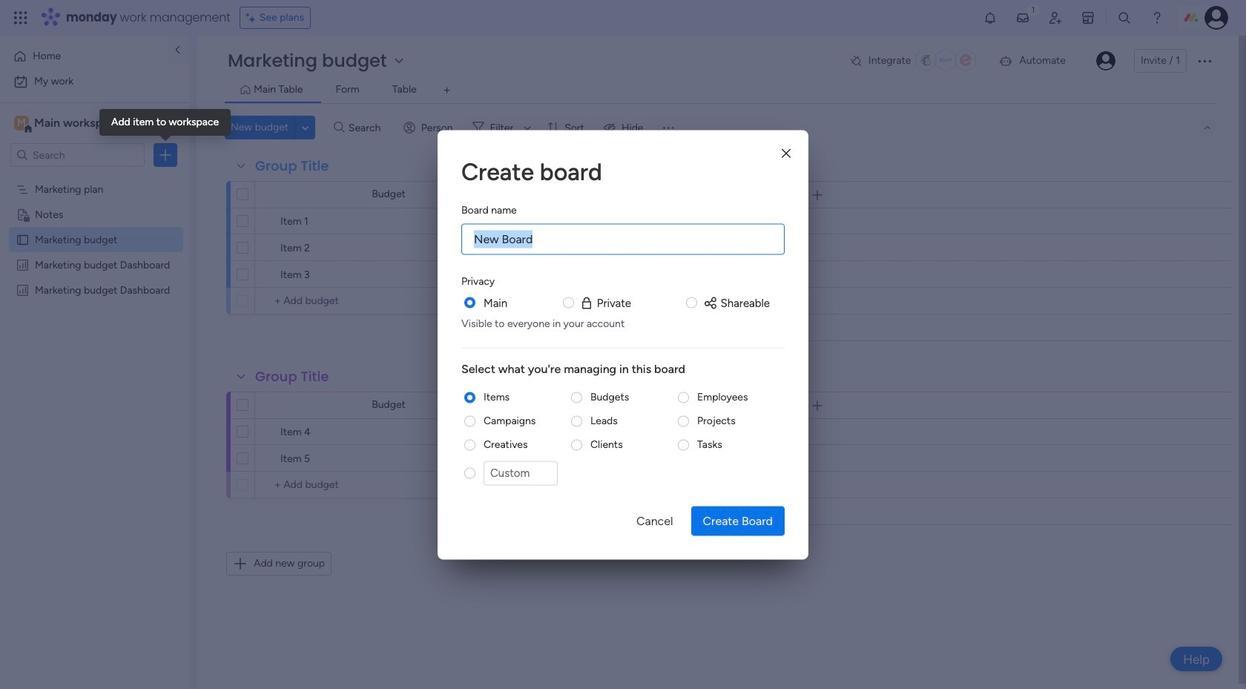 Task type: vqa. For each thing, say whether or not it's contained in the screenshot.
v2 search image
yes



Task type: describe. For each thing, give the bounding box(es) containing it.
Custom field
[[484, 461, 558, 485]]

Search field
[[345, 117, 389, 138]]

see plans image
[[246, 10, 260, 26]]

1 vertical spatial option
[[9, 70, 180, 94]]

New Board Name field
[[462, 223, 785, 255]]

public dashboard image
[[16, 258, 30, 272]]

notifications image
[[983, 10, 998, 25]]

0 vertical spatial option
[[9, 45, 158, 68]]

arrow down image
[[519, 119, 537, 137]]

2 heading from the top
[[462, 202, 517, 217]]

search everything image
[[1118, 10, 1133, 25]]

v2 search image
[[334, 119, 345, 136]]

workspace selection element
[[14, 114, 124, 134]]

help image
[[1150, 10, 1165, 25]]

close image
[[782, 148, 791, 159]]

monday marketplace image
[[1081, 10, 1096, 25]]

angle down image
[[302, 122, 309, 133]]

kendall parks image
[[1097, 51, 1116, 71]]

4 heading from the top
[[462, 360, 785, 378]]

add view image
[[444, 85, 450, 96]]

2 vertical spatial option
[[0, 176, 189, 178]]



Task type: locate. For each thing, give the bounding box(es) containing it.
list box
[[0, 173, 189, 503]]

invite members image
[[1049, 10, 1063, 25]]

collapse image
[[1202, 122, 1214, 134]]

option group
[[462, 390, 785, 494]]

public board image
[[16, 232, 30, 246]]

update feed image
[[1016, 10, 1031, 25]]

workspace image
[[14, 115, 29, 131]]

None field
[[252, 157, 333, 176], [540, 187, 579, 203], [252, 367, 333, 387], [540, 397, 579, 414], [737, 397, 766, 414], [252, 157, 333, 176], [540, 187, 579, 203], [252, 367, 333, 387], [540, 397, 579, 414], [737, 397, 766, 414]]

tab list
[[225, 79, 1217, 103]]

kendall parks image
[[1205, 6, 1229, 30]]

tab
[[435, 79, 459, 102]]

3 heading from the top
[[462, 273, 495, 289]]

public dashboard image
[[16, 283, 30, 297]]

1 image
[[1027, 1, 1040, 17]]

option
[[9, 45, 158, 68], [9, 70, 180, 94], [0, 176, 189, 178]]

select product image
[[13, 10, 28, 25]]

Search in workspace field
[[31, 147, 124, 164]]

heading
[[462, 154, 785, 189], [462, 202, 517, 217], [462, 273, 495, 289], [462, 360, 785, 378]]

1 heading from the top
[[462, 154, 785, 189]]

private board image
[[16, 207, 30, 221]]



